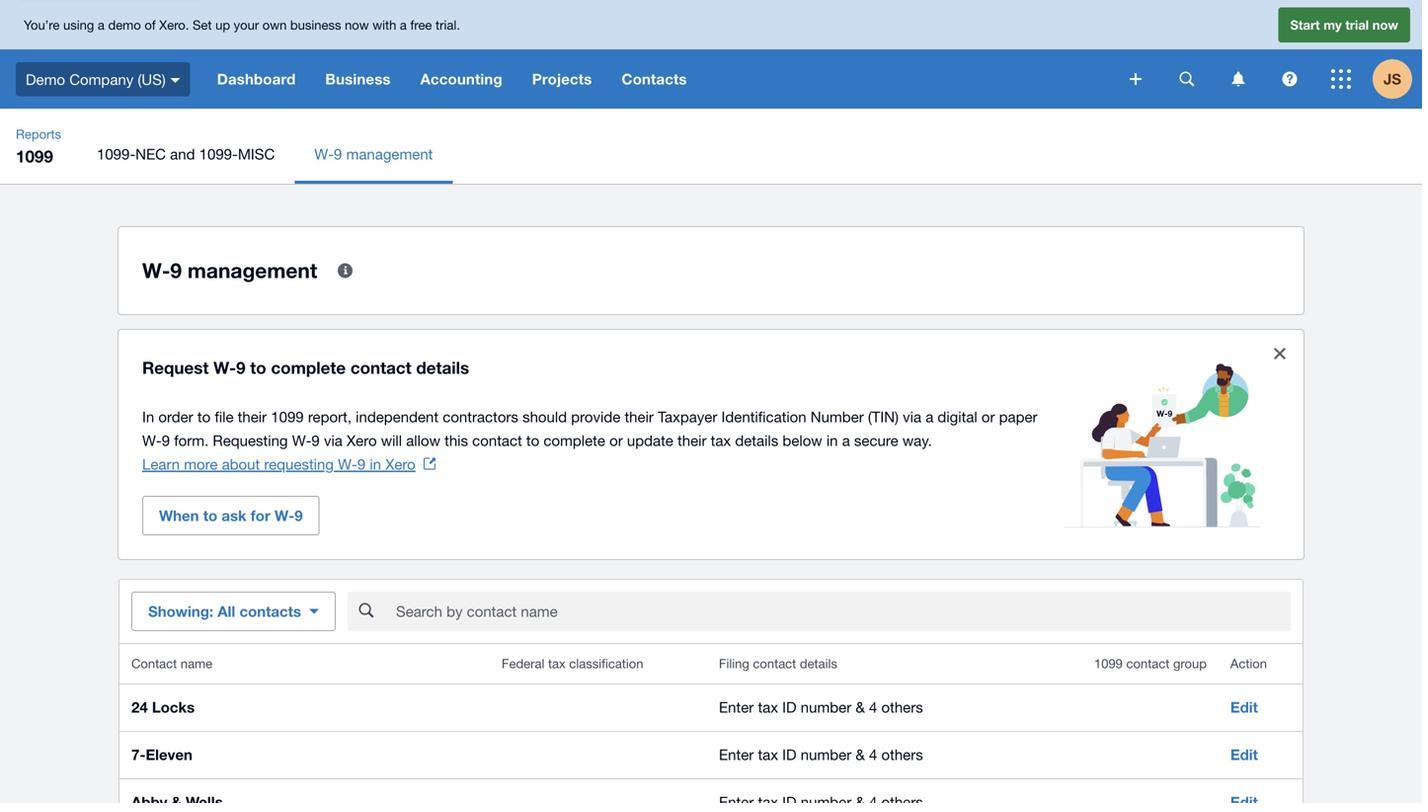 Task type: locate. For each thing, give the bounding box(es) containing it.
demo company (us) button
[[0, 49, 202, 109]]

w-9 management information image
[[325, 251, 365, 290]]

management down business popup button
[[346, 145, 433, 163]]

edit
[[1231, 699, 1259, 716], [1231, 746, 1259, 764]]

set
[[193, 17, 212, 32]]

xero left will
[[347, 432, 377, 449]]

1 horizontal spatial now
[[1373, 17, 1399, 32]]

tax inside in order to file their 1099 report, independent contractors should provide their taxpayer identification number (tin) via a digital or paper w-9 form. requesting w-9 via xero will allow this contact to complete or update their tax details below in a secure way. learn more about requesting w-9 in xero
[[711, 432, 731, 449]]

below
[[783, 432, 823, 449]]

1099- right and
[[199, 145, 238, 163]]

contacts
[[240, 603, 301, 620]]

order
[[158, 408, 193, 425]]

4 for 24 locks
[[869, 699, 878, 716]]

a left free
[[400, 17, 407, 32]]

1099 inside reports 1099
[[16, 146, 53, 166]]

1 now from the left
[[345, 17, 369, 32]]

2 others from the top
[[882, 746, 924, 763]]

menu containing 1099-nec and 1099-misc
[[77, 124, 1423, 184]]

1 horizontal spatial 1099
[[271, 408, 304, 425]]

1 vertical spatial number
[[801, 746, 852, 763]]

start my trial now
[[1291, 17, 1399, 32]]

2 vertical spatial details
[[800, 656, 838, 671]]

to
[[250, 358, 266, 377], [197, 408, 211, 425], [527, 432, 540, 449], [203, 507, 218, 525]]

details
[[416, 358, 469, 377], [735, 432, 779, 449], [800, 656, 838, 671]]

via down report,
[[324, 432, 343, 449]]

0 vertical spatial edit link
[[1231, 699, 1259, 716]]

for
[[251, 507, 271, 525]]

enter tax id number & 4 others for 24 locks
[[719, 699, 924, 716]]

details up contractors at the left bottom
[[416, 358, 469, 377]]

reports
[[16, 126, 61, 142]]

24
[[131, 699, 148, 716]]

svg image
[[1180, 72, 1195, 86], [171, 78, 181, 83]]

complete up report,
[[271, 358, 346, 377]]

(tin)
[[868, 408, 899, 425]]

to down should
[[527, 432, 540, 449]]

now right trial
[[1373, 17, 1399, 32]]

start
[[1291, 17, 1321, 32]]

svg image inside demo company (us) popup button
[[171, 78, 181, 83]]

1099 left group
[[1095, 656, 1123, 671]]

a
[[98, 17, 105, 32], [400, 17, 407, 32], [926, 408, 934, 425], [842, 432, 850, 449]]

0 horizontal spatial 1099
[[16, 146, 53, 166]]

1 vertical spatial &
[[856, 746, 865, 763]]

in down will
[[370, 455, 381, 473]]

1 vertical spatial enter tax id number & 4 others
[[719, 746, 924, 763]]

1099 down reports link
[[16, 146, 53, 166]]

w-9 management link
[[295, 124, 453, 184]]

0 vertical spatial enter tax id number & 4 others
[[719, 699, 924, 716]]

4
[[869, 699, 878, 716], [869, 746, 878, 763]]

1 horizontal spatial 1099-
[[199, 145, 238, 163]]

0 vertical spatial edit
[[1231, 699, 1259, 716]]

trial.
[[436, 17, 460, 32]]

2 number from the top
[[801, 746, 852, 763]]

xero
[[347, 432, 377, 449], [386, 455, 416, 473]]

2 edit link from the top
[[1231, 746, 1259, 764]]

9
[[334, 145, 342, 163], [170, 258, 182, 283], [236, 358, 246, 377], [162, 432, 170, 449], [312, 432, 320, 449], [358, 455, 366, 473], [295, 507, 303, 525]]

close button
[[1261, 334, 1300, 373]]

via
[[903, 408, 922, 425], [324, 432, 343, 449]]

list of 1099 contacts element
[[120, 644, 1303, 803]]

their up update
[[625, 408, 654, 425]]

1 vertical spatial management
[[188, 258, 317, 283]]

1 others from the top
[[882, 699, 924, 716]]

projects
[[532, 70, 592, 88]]

1 horizontal spatial svg image
[[1180, 72, 1195, 86]]

0 vertical spatial management
[[346, 145, 433, 163]]

1099 left report,
[[271, 408, 304, 425]]

contacts button
[[607, 49, 702, 109]]

xero down will
[[386, 455, 416, 473]]

or down provide
[[610, 432, 623, 449]]

1 vertical spatial in
[[370, 455, 381, 473]]

0 vertical spatial or
[[982, 408, 995, 425]]

1099-nec and 1099-misc
[[97, 145, 275, 163]]

enter tax id number & 4 others for 7-eleven
[[719, 746, 924, 763]]

0 horizontal spatial now
[[345, 17, 369, 32]]

1 vertical spatial xero
[[386, 455, 416, 473]]

0 vertical spatial number
[[801, 699, 852, 716]]

0 horizontal spatial 1099-
[[97, 145, 136, 163]]

9 down business
[[334, 145, 342, 163]]

via up way.
[[903, 408, 922, 425]]

digital
[[938, 408, 978, 425]]

taxpayer
[[658, 408, 718, 425]]

0 horizontal spatial details
[[416, 358, 469, 377]]

complete down provide
[[544, 432, 606, 449]]

contact down contractors at the left bottom
[[472, 432, 522, 449]]

9 right "request"
[[236, 358, 246, 377]]

showing: all contacts button
[[131, 592, 336, 631]]

1 vertical spatial id
[[783, 746, 797, 763]]

your
[[234, 17, 259, 32]]

to up requesting
[[250, 358, 266, 377]]

when
[[159, 507, 199, 525]]

of
[[145, 17, 156, 32]]

1 1099- from the left
[[97, 145, 136, 163]]

1 edit link from the top
[[1231, 699, 1259, 716]]

0 horizontal spatial complete
[[271, 358, 346, 377]]

0 horizontal spatial svg image
[[171, 78, 181, 83]]

2 4 from the top
[[869, 746, 878, 763]]

4 for 7-eleven
[[869, 746, 878, 763]]

edit link for 7-eleven
[[1231, 746, 1259, 764]]

1 vertical spatial 1099
[[271, 408, 304, 425]]

1 horizontal spatial details
[[735, 432, 779, 449]]

filing contact details
[[719, 656, 838, 671]]

1 number from the top
[[801, 699, 852, 716]]

a right using on the left top
[[98, 17, 105, 32]]

1099- left and
[[97, 145, 136, 163]]

& for 24 locks
[[856, 699, 865, 716]]

enter tax id number & 4 others
[[719, 699, 924, 716], [719, 746, 924, 763]]

enter for 7-eleven
[[719, 746, 754, 763]]

menu
[[77, 124, 1423, 184]]

banner containing dashboard
[[0, 0, 1423, 109]]

management left w-9 management information image
[[188, 258, 317, 283]]

2 horizontal spatial 1099
[[1095, 656, 1123, 671]]

2 enter from the top
[[719, 746, 754, 763]]

tax
[[711, 432, 731, 449], [548, 656, 566, 671], [758, 699, 779, 716], [758, 746, 779, 763]]

action
[[1231, 656, 1268, 671]]

federal
[[502, 656, 545, 671]]

secure
[[855, 432, 899, 449]]

0 vertical spatial complete
[[271, 358, 346, 377]]

contact name
[[131, 656, 213, 671]]

their down taxpayer
[[678, 432, 707, 449]]

business button
[[311, 49, 406, 109]]

id
[[783, 699, 797, 716], [783, 746, 797, 763]]

1 vertical spatial edit
[[1231, 746, 1259, 764]]

1 horizontal spatial complete
[[544, 432, 606, 449]]

1 horizontal spatial via
[[903, 408, 922, 425]]

learn
[[142, 455, 180, 473]]

update
[[627, 432, 674, 449]]

2 horizontal spatial details
[[800, 656, 838, 671]]

1 id from the top
[[783, 699, 797, 716]]

contractors
[[443, 408, 519, 425]]

1 horizontal spatial in
[[827, 432, 838, 449]]

now
[[345, 17, 369, 32], [1373, 17, 1399, 32]]

0 vertical spatial enter
[[719, 699, 754, 716]]

1 horizontal spatial management
[[346, 145, 433, 163]]

1099-
[[97, 145, 136, 163], [199, 145, 238, 163]]

classification
[[569, 656, 644, 671]]

edit link for 24 locks
[[1231, 699, 1259, 716]]

demo
[[26, 70, 65, 88]]

number for locks
[[801, 699, 852, 716]]

0 vertical spatial 4
[[869, 699, 878, 716]]

banner
[[0, 0, 1423, 109]]

0 vertical spatial in
[[827, 432, 838, 449]]

2 enter tax id number & 4 others from the top
[[719, 746, 924, 763]]

2 vertical spatial 1099
[[1095, 656, 1123, 671]]

9 right for
[[295, 507, 303, 525]]

2 now from the left
[[1373, 17, 1399, 32]]

1 edit from the top
[[1231, 699, 1259, 716]]

in
[[827, 432, 838, 449], [370, 455, 381, 473]]

management
[[346, 145, 433, 163], [188, 258, 317, 283]]

1 horizontal spatial or
[[982, 408, 995, 425]]

number
[[801, 699, 852, 716], [801, 746, 852, 763]]

1 enter tax id number & 4 others from the top
[[719, 699, 924, 716]]

form.
[[174, 432, 209, 449]]

0 vertical spatial others
[[882, 699, 924, 716]]

1 4 from the top
[[869, 699, 878, 716]]

showing: all contacts
[[148, 603, 301, 620]]

2 edit from the top
[[1231, 746, 1259, 764]]

number for eleven
[[801, 746, 852, 763]]

business
[[325, 70, 391, 88]]

file
[[215, 408, 234, 425]]

1 vertical spatial enter
[[719, 746, 754, 763]]

0 horizontal spatial management
[[188, 258, 317, 283]]

9 up "request"
[[170, 258, 182, 283]]

0 horizontal spatial or
[[610, 432, 623, 449]]

name
[[181, 656, 213, 671]]

0 vertical spatial w-9 management
[[315, 145, 433, 163]]

2 & from the top
[[856, 746, 865, 763]]

1 vertical spatial or
[[610, 432, 623, 449]]

now left with
[[345, 17, 369, 32]]

in down number
[[827, 432, 838, 449]]

0 vertical spatial id
[[783, 699, 797, 716]]

Search by contact name field
[[394, 593, 1291, 630]]

you're
[[24, 17, 60, 32]]

0 vertical spatial xero
[[347, 432, 377, 449]]

to left ask
[[203, 507, 218, 525]]

or left paper on the right
[[982, 408, 995, 425]]

1 vertical spatial complete
[[544, 432, 606, 449]]

id for 24 locks
[[783, 699, 797, 716]]

contact left group
[[1127, 656, 1170, 671]]

edit for locks
[[1231, 699, 1259, 716]]

paper
[[1000, 408, 1038, 425]]

xero.
[[159, 17, 189, 32]]

will
[[381, 432, 402, 449]]

you're using a demo of xero. set up your own business now with a free trial.
[[24, 17, 460, 32]]

1 & from the top
[[856, 699, 865, 716]]

svg image
[[1332, 69, 1352, 89], [1233, 72, 1245, 86], [1283, 72, 1298, 86], [1130, 73, 1142, 85]]

1099 inside in order to file their 1099 report, independent contractors should provide their taxpayer identification number (tin) via a digital or paper w-9 form. requesting w-9 via xero will allow this contact to complete or update their tax details below in a secure way. learn more about requesting w-9 in xero
[[271, 408, 304, 425]]

details down the identification
[[735, 432, 779, 449]]

1 vertical spatial 4
[[869, 746, 878, 763]]

2 id from the top
[[783, 746, 797, 763]]

close image
[[1275, 348, 1286, 360]]

1 vertical spatial details
[[735, 432, 779, 449]]

details down search by contact name field in the bottom of the page
[[800, 656, 838, 671]]

w- inside menu
[[315, 145, 334, 163]]

1 enter from the top
[[719, 699, 754, 716]]

1 horizontal spatial their
[[625, 408, 654, 425]]

others
[[882, 699, 924, 716], [882, 746, 924, 763]]

0 vertical spatial via
[[903, 408, 922, 425]]

number
[[811, 408, 864, 425]]

complete
[[271, 358, 346, 377], [544, 432, 606, 449]]

0 horizontal spatial via
[[324, 432, 343, 449]]

a up way.
[[926, 408, 934, 425]]

request w-9 to complete contact details
[[142, 358, 469, 377]]

1 vertical spatial others
[[882, 746, 924, 763]]

0 vertical spatial 1099
[[16, 146, 53, 166]]

their up requesting
[[238, 408, 267, 425]]

1 vertical spatial edit link
[[1231, 746, 1259, 764]]

0 vertical spatial &
[[856, 699, 865, 716]]

reports 1099
[[16, 126, 61, 166]]



Task type: vqa. For each thing, say whether or not it's contained in the screenshot.
about at left
yes



Task type: describe. For each thing, give the bounding box(es) containing it.
0 vertical spatial details
[[416, 358, 469, 377]]

when to ask for w-9
[[159, 507, 303, 525]]

2 1099- from the left
[[199, 145, 238, 163]]

learn more about requesting w-9 in xero link
[[142, 455, 435, 473]]

should
[[523, 408, 567, 425]]

using
[[63, 17, 94, 32]]

accounting
[[420, 70, 503, 88]]

report,
[[308, 408, 352, 425]]

9 down independent
[[358, 455, 366, 473]]

allow
[[406, 432, 441, 449]]

showing:
[[148, 603, 214, 620]]

with
[[373, 17, 396, 32]]

company
[[69, 70, 134, 88]]

ask
[[222, 507, 247, 525]]

9 inside button
[[295, 507, 303, 525]]

contacts
[[622, 70, 687, 88]]

provide
[[571, 408, 621, 425]]

in order to file their 1099 report, independent contractors should provide their taxpayer identification number (tin) via a digital or paper w-9 form. requesting w-9 via xero will allow this contact to complete or update their tax details below in a secure way. learn more about requesting w-9 in xero
[[142, 408, 1038, 473]]

0 horizontal spatial their
[[238, 408, 267, 425]]

js button
[[1373, 49, 1423, 109]]

reports link
[[8, 124, 69, 144]]

and
[[170, 145, 195, 163]]

business
[[290, 17, 341, 32]]

1 vertical spatial via
[[324, 432, 343, 449]]

1 vertical spatial w-9 management
[[142, 258, 317, 283]]

& for 7-eleven
[[856, 746, 865, 763]]

0 horizontal spatial xero
[[347, 432, 377, 449]]

group
[[1174, 656, 1207, 671]]

projects button
[[517, 49, 607, 109]]

when to ask for w-9 button
[[142, 496, 320, 536]]

my
[[1324, 17, 1342, 32]]

about
[[222, 455, 260, 473]]

contact up independent
[[351, 358, 412, 377]]

others for locks
[[882, 699, 924, 716]]

contact inside in order to file their 1099 report, independent contractors should provide their taxpayer identification number (tin) via a digital or paper w-9 form. requesting w-9 via xero will allow this contact to complete or update their tax details below in a secure way. learn more about requesting w-9 in xero
[[472, 432, 522, 449]]

id for 7-eleven
[[783, 746, 797, 763]]

trial
[[1346, 17, 1370, 32]]

complete inside in order to file their 1099 report, independent contractors should provide their taxpayer identification number (tin) via a digital or paper w-9 form. requesting w-9 via xero will allow this contact to complete or update their tax details below in a secure way. learn more about requesting w-9 in xero
[[544, 432, 606, 449]]

accounting button
[[406, 49, 517, 109]]

nec
[[136, 145, 166, 163]]

2 horizontal spatial their
[[678, 432, 707, 449]]

way.
[[903, 432, 932, 449]]

in
[[142, 408, 154, 425]]

all
[[218, 603, 235, 620]]

federal tax classification
[[502, 656, 644, 671]]

js
[[1384, 70, 1402, 88]]

misc
[[238, 145, 275, 163]]

9 up learn
[[162, 432, 170, 449]]

7-
[[131, 746, 146, 764]]

edit for eleven
[[1231, 746, 1259, 764]]

eleven
[[146, 746, 193, 764]]

to inside the when to ask for w-9 button
[[203, 507, 218, 525]]

more
[[184, 455, 218, 473]]

dashboard link
[[202, 49, 311, 109]]

request
[[142, 358, 209, 377]]

9 down report,
[[312, 432, 320, 449]]

demo company (us)
[[26, 70, 166, 88]]

this
[[445, 432, 468, 449]]

demo
[[108, 17, 141, 32]]

independent
[[356, 408, 439, 425]]

enter for 24 locks
[[719, 699, 754, 716]]

locks
[[152, 699, 195, 716]]

a down number
[[842, 432, 850, 449]]

requesting
[[213, 432, 288, 449]]

free
[[411, 17, 432, 32]]

details inside 'list of 1099 contacts' element
[[800, 656, 838, 671]]

details inside in order to file their 1099 report, independent contractors should provide their taxpayer identification number (tin) via a digital or paper w-9 form. requesting w-9 via xero will allow this contact to complete or update their tax details below in a secure way. learn more about requesting w-9 in xero
[[735, 432, 779, 449]]

others for eleven
[[882, 746, 924, 763]]

7-eleven
[[131, 746, 193, 764]]

w- inside button
[[275, 507, 295, 525]]

to left file
[[197, 408, 211, 425]]

24 locks
[[131, 699, 195, 716]]

contact right filing
[[753, 656, 797, 671]]

identification
[[722, 408, 807, 425]]

(us)
[[138, 70, 166, 88]]

own
[[263, 17, 287, 32]]

contact
[[131, 656, 177, 671]]

up
[[215, 17, 230, 32]]

filing
[[719, 656, 750, 671]]

requesting
[[264, 455, 334, 473]]

0 horizontal spatial in
[[370, 455, 381, 473]]

dashboard
[[217, 70, 296, 88]]

1099 contact group
[[1095, 656, 1207, 671]]

1099-nec and 1099-misc link
[[77, 124, 295, 184]]

1 horizontal spatial xero
[[386, 455, 416, 473]]



